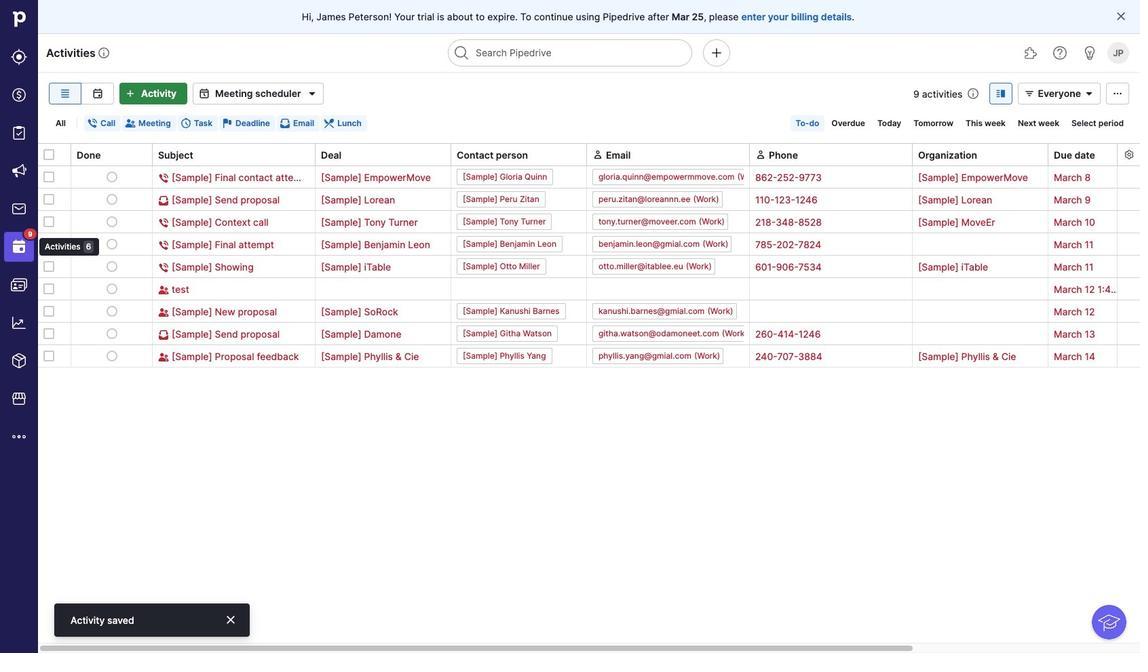 Task type: vqa. For each thing, say whether or not it's contained in the screenshot.
3rd color secondary icon
no



Task type: describe. For each thing, give the bounding box(es) containing it.
home image
[[9, 9, 29, 29]]

8 row from the top
[[38, 323, 1141, 346]]

4 row from the top
[[38, 233, 1141, 256]]

color primary inverted image
[[122, 88, 139, 99]]

campaigns image
[[11, 163, 27, 179]]

color undefined image
[[11, 239, 27, 255]]

2 row from the top
[[38, 188, 1141, 211]]

quick add image
[[709, 45, 725, 61]]

knowledge center bot, also known as kc bot is an onboarding assistant that allows you to see the list of onboarding items in one place for quick and easy reference. this improves your in-app experience. image
[[1093, 606, 1127, 640]]

choose a calling method image for tenth row from the bottom of the page
[[809, 173, 820, 184]]

deals image
[[11, 87, 27, 103]]

10 row from the top
[[38, 367, 1141, 390]]

open details in full view image
[[994, 88, 1010, 99]]

info image
[[98, 48, 109, 58]]

products image
[[11, 353, 27, 369]]

leads image
[[11, 49, 27, 65]]

calendar image
[[89, 88, 106, 99]]

6 row from the top
[[38, 278, 1141, 301]]

choose a calling method image for 8th row from the bottom
[[809, 218, 820, 229]]



Task type: locate. For each thing, give the bounding box(es) containing it.
grid
[[38, 143, 1141, 654]]

more image
[[11, 429, 27, 445]]

menu item
[[0, 228, 38, 266]]

contacts image
[[11, 277, 27, 293]]

choose a calling method image for 9th row from the bottom of the page
[[805, 196, 816, 206]]

5 row from the top
[[38, 255, 1141, 278]]

projects image
[[11, 125, 27, 141]]

1 vertical spatial choose a calling method image
[[805, 196, 816, 206]]

Search Pipedrive field
[[448, 39, 693, 67]]

color primary image
[[1116, 11, 1127, 22], [304, 86, 320, 102], [1022, 88, 1039, 99], [87, 118, 98, 129], [222, 118, 233, 129], [324, 118, 335, 129], [43, 149, 54, 160], [43, 217, 54, 227], [790, 218, 801, 229], [158, 218, 169, 229], [158, 241, 169, 251], [106, 261, 117, 272], [158, 285, 169, 296], [43, 329, 54, 340], [158, 330, 169, 341]]

3 row from the top
[[38, 211, 1141, 234]]

info image
[[969, 88, 979, 99]]

close image
[[225, 615, 236, 626]]

list image
[[57, 88, 73, 99]]

sales assistant image
[[1082, 45, 1099, 61]]

sales inbox image
[[11, 201, 27, 217]]

choose a calling method image
[[809, 173, 820, 184], [805, 196, 816, 206], [809, 218, 820, 229]]

marketplace image
[[11, 391, 27, 407]]

menu
[[0, 0, 99, 654]]

color primary image
[[196, 88, 213, 99], [1082, 88, 1098, 99], [125, 118, 136, 129], [180, 118, 191, 129], [280, 118, 291, 129], [593, 149, 604, 160], [756, 149, 767, 160], [43, 172, 54, 183], [106, 172, 117, 183], [790, 173, 801, 184], [158, 173, 169, 184], [43, 194, 54, 205], [106, 194, 117, 205], [786, 196, 797, 206], [158, 196, 169, 207], [106, 217, 117, 227], [43, 239, 54, 250], [106, 239, 117, 250], [43, 261, 54, 272], [158, 263, 169, 274], [43, 284, 54, 295], [106, 284, 117, 295], [43, 306, 54, 317], [106, 306, 117, 317], [158, 308, 169, 319], [106, 329, 117, 340], [43, 351, 54, 362], [106, 351, 117, 362], [158, 353, 169, 363]]

quick help image
[[1052, 45, 1069, 61]]

more actions image
[[1110, 88, 1127, 99]]

9 row from the top
[[38, 345, 1141, 368]]

insights image
[[11, 315, 27, 331]]

2 vertical spatial choose a calling method image
[[809, 218, 820, 229]]

0 vertical spatial choose a calling method image
[[809, 173, 820, 184]]

7 row from the top
[[38, 300, 1141, 323]]

1 row from the top
[[38, 166, 1141, 189]]

row
[[38, 166, 1141, 189], [38, 188, 1141, 211], [38, 211, 1141, 234], [38, 233, 1141, 256], [38, 255, 1141, 278], [38, 278, 1141, 301], [38, 300, 1141, 323], [38, 323, 1141, 346], [38, 345, 1141, 368], [38, 367, 1141, 390]]

color secondary image
[[1124, 149, 1135, 160]]



